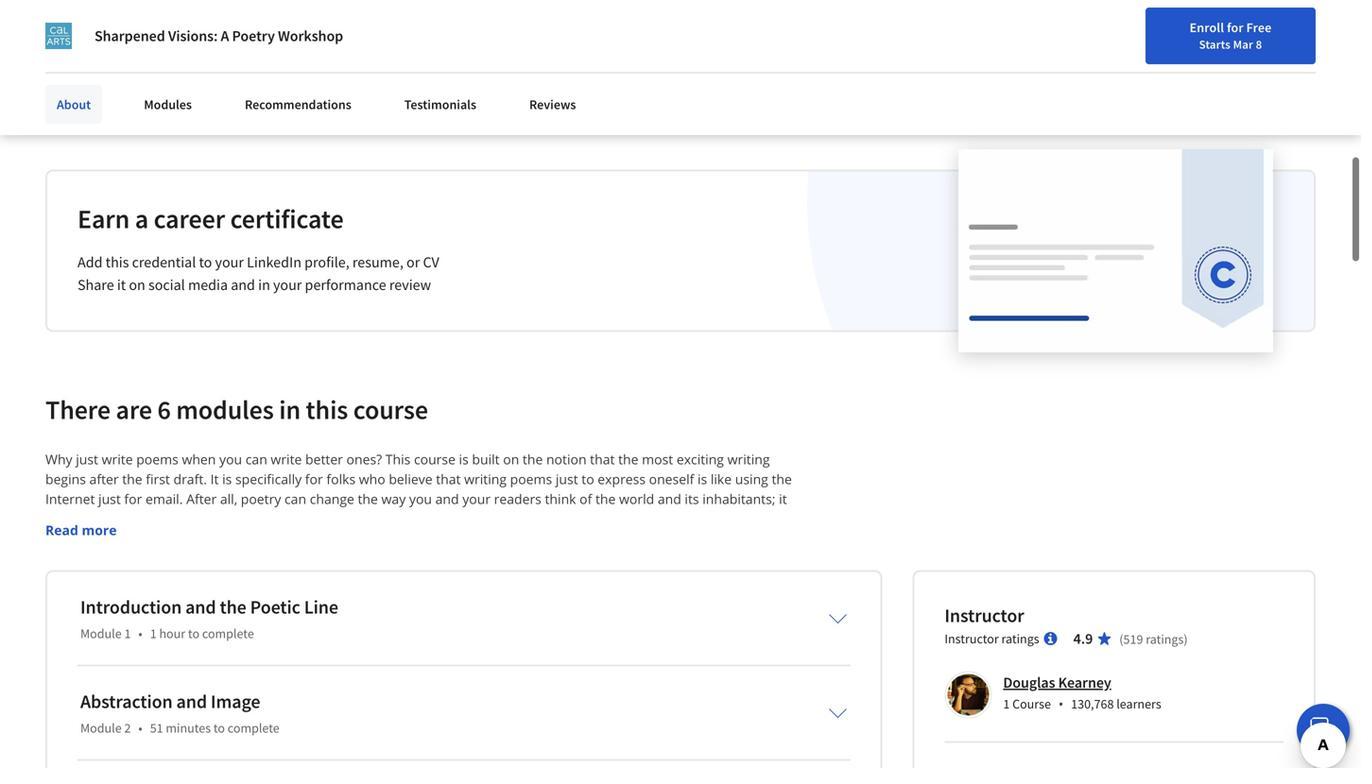 Task type: describe. For each thing, give the bounding box(es) containing it.
1 horizontal spatial can
[[246, 450, 267, 468]]

using
[[735, 470, 769, 488]]

• inside abstraction and image module 2 • 51 minutes to complete
[[138, 720, 142, 737]]

your inside why just write poems when you can write better ones? this course is built on the notion that the most exciting writing begins after the first draft. it is specifically for folks who believe that writing poems just to express oneself is like using the internet just for email. after all, poetry can change the way you and your readers think of the world and its inhabitants; it can break new ground for language; turn a blank sheet of paper into a teeming concert of voices and music. read more
[[463, 490, 491, 508]]

business
[[277, 58, 333, 77]]

find
[[895, 60, 919, 77]]

starts
[[1199, 37, 1231, 52]]

english
[[1057, 59, 1103, 78]]

2 horizontal spatial a
[[470, 510, 478, 528]]

enroll for free starts mar 8
[[1190, 19, 1272, 52]]

1 vertical spatial this
[[306, 393, 348, 426]]

and up into
[[435, 490, 459, 508]]

review
[[389, 275, 431, 294]]

0 horizontal spatial you
[[219, 450, 242, 468]]

poetic
[[250, 595, 300, 619]]

course inside why just write poems when you can write better ones? this course is built on the notion that the most exciting writing begins after the first draft. it is specifically for folks who believe that writing poems just to express oneself is like using the internet just for email. after all, poetry can change the way you and your readers think of the world and its inhabitants; it can break new ground for language; turn a blank sheet of paper into a teeming concert of voices and music. read more
[[414, 450, 456, 468]]

like
[[711, 470, 732, 488]]

the right using
[[772, 470, 792, 488]]

of left voices at left
[[585, 510, 597, 528]]

and inside abstraction and image module 2 • 51 minutes to complete
[[176, 690, 207, 714]]

and inside introduction and the poetic line module 1 • 1 hour to complete
[[185, 595, 216, 619]]

6
[[157, 393, 171, 426]]

it inside add this credential to your linkedin profile, resume, or cv share it on social media and in your performance review
[[117, 275, 126, 294]]

douglas kearney link
[[1003, 673, 1112, 692]]

to inside introduction and the poetic line module 1 • 1 hour to complete
[[188, 625, 200, 642]]

more inside why just write poems when you can write better ones? this course is built on the notion that the most exciting writing begins after the first draft. it is specifically for folks who believe that writing poems just to express oneself is like using the internet just for email. after all, poetry can change the way you and your readers think of the world and its inhabitants; it can break new ground for language; turn a blank sheet of paper into a teeming concert of voices and music. read more
[[82, 521, 117, 539]]

read more button
[[45, 520, 117, 540]]

2 horizontal spatial is
[[698, 470, 707, 488]]

after
[[89, 470, 119, 488]]

blank
[[312, 510, 346, 528]]

minutes
[[166, 720, 211, 737]]

modules link
[[133, 85, 203, 124]]

certificate
[[230, 202, 344, 235]]

1 write from the left
[[102, 450, 133, 468]]

resume,
[[353, 253, 404, 272]]

its
[[685, 490, 699, 508]]

modules
[[144, 96, 192, 113]]

1 vertical spatial can
[[285, 490, 306, 508]]

new
[[949, 60, 974, 77]]

abstraction
[[80, 690, 173, 714]]

reviews link
[[518, 85, 588, 124]]

0 horizontal spatial a
[[135, 202, 149, 235]]

testimonials
[[404, 96, 477, 113]]

51
[[150, 720, 163, 737]]

in inside add this credential to your linkedin profile, resume, or cv share it on social media and in your performance review
[[258, 275, 270, 294]]

why
[[45, 450, 72, 468]]

1 vertical spatial are
[[116, 393, 152, 426]]

line
[[304, 595, 338, 619]]

the left notion
[[523, 450, 543, 468]]

hour
[[159, 625, 185, 642]]

0 horizontal spatial is
[[222, 470, 232, 488]]

share
[[78, 275, 114, 294]]

coursera enterprise logos image
[[894, 0, 1273, 65]]

1 inside douglas kearney 1 course • 130,768 learners
[[1003, 696, 1010, 713]]

mastering
[[545, 0, 659, 4]]

( 519 ratings )
[[1120, 631, 1188, 648]]

2 vertical spatial can
[[45, 510, 67, 528]]

earn
[[78, 202, 130, 235]]

for down the after on the left bottom
[[187, 510, 205, 528]]

0 horizontal spatial that
[[436, 470, 461, 488]]

turn
[[272, 510, 298, 528]]

see
[[77, 0, 118, 4]]

coursera image
[[23, 53, 143, 83]]

0 horizontal spatial poems
[[136, 450, 179, 468]]

at
[[304, 0, 327, 4]]

testimonials link
[[393, 85, 488, 124]]

read
[[45, 521, 78, 539]]

)
[[1184, 631, 1188, 648]]

see how employees at top companies are mastering in-demand skills
[[77, 0, 659, 39]]

performance
[[305, 275, 386, 294]]

1 horizontal spatial you
[[409, 490, 432, 508]]

for down better
[[305, 470, 323, 488]]

earn a career certificate
[[78, 202, 344, 235]]

why just write poems when you can write better ones? this course is built on the notion that the most exciting writing begins after the first draft. it is specifically for folks who believe that writing poems just to express oneself is like using the internet just for email. after all, poetry can change the way you and your readers think of the world and its inhabitants; it can break new ground for language; turn a blank sheet of paper into a teeming concert of voices and music. read more
[[45, 450, 796, 539]]

douglas kearney 1 course • 130,768 learners
[[1003, 673, 1162, 713]]

exciting
[[677, 450, 724, 468]]

music.
[[669, 510, 709, 528]]

complete inside abstraction and image module 2 • 51 minutes to complete
[[228, 720, 280, 737]]

on inside add this credential to your linkedin profile, resume, or cv share it on social media and in your performance review
[[129, 275, 145, 294]]

and down world in the left bottom of the page
[[642, 510, 666, 528]]

coursera
[[194, 58, 252, 77]]

find your new career
[[895, 60, 1013, 77]]

of right think
[[580, 490, 592, 508]]

your down linkedin
[[273, 275, 302, 294]]

add
[[78, 253, 103, 272]]

it inside why just write poems when you can write better ones? this course is built on the notion that the most exciting writing begins after the first draft. it is specifically for folks who believe that writing poems just to express oneself is like using the internet just for email. after all, poetry can change the way you and your readers think of the world and its inhabitants; it can break new ground for language; turn a blank sheet of paper into a teeming concert of voices and music. read more
[[779, 490, 787, 508]]

media
[[188, 275, 228, 294]]

learn more about coursera for business link
[[77, 58, 333, 77]]

the up express at left bottom
[[618, 450, 639, 468]]

to inside why just write poems when you can write better ones? this course is built on the notion that the most exciting writing begins after the first draft. it is specifically for folks who believe that writing poems just to express oneself is like using the internet just for email. after all, poetry can change the way you and your readers think of the world and its inhabitants; it can break new ground for language; turn a blank sheet of paper into a teeming concert of voices and music. read more
[[582, 470, 594, 488]]

about link
[[45, 85, 102, 124]]

profile,
[[305, 253, 350, 272]]

sheet
[[349, 510, 383, 528]]

learners
[[1117, 696, 1162, 713]]

your up media
[[215, 253, 244, 272]]

individuals
[[54, 9, 126, 28]]

instructor ratings
[[945, 630, 1040, 647]]

about
[[57, 96, 91, 113]]

career
[[977, 60, 1013, 77]]

for up new
[[124, 490, 142, 508]]

for individuals
[[30, 9, 126, 28]]

inhabitants;
[[703, 490, 776, 508]]

to inside add this credential to your linkedin profile, resume, or cv share it on social media and in your performance review
[[199, 253, 212, 272]]

2 vertical spatial just
[[98, 490, 121, 508]]

oneself
[[649, 470, 694, 488]]

believe
[[389, 470, 433, 488]]

folks
[[327, 470, 356, 488]]

for down poetry
[[255, 58, 274, 77]]

paper
[[403, 510, 439, 528]]

concert
[[535, 510, 581, 528]]

this inside add this credential to your linkedin profile, resume, or cv share it on social media and in your performance review
[[106, 253, 129, 272]]

kearney
[[1059, 673, 1112, 692]]

there
[[45, 393, 111, 426]]

• inside douglas kearney 1 course • 130,768 learners
[[1059, 695, 1064, 713]]



Task type: vqa. For each thing, say whether or not it's contained in the screenshot.
the Help Center image
no



Task type: locate. For each thing, give the bounding box(es) containing it.
can up turn
[[285, 490, 306, 508]]

1 vertical spatial course
[[414, 450, 456, 468]]

1 horizontal spatial write
[[271, 450, 302, 468]]

poems up readers
[[510, 470, 552, 488]]

complete down image
[[228, 720, 280, 737]]

0 vertical spatial on
[[129, 275, 145, 294]]

ratings right 519
[[1146, 631, 1184, 648]]

free
[[1247, 19, 1272, 36]]

1 vertical spatial in
[[279, 393, 301, 426]]

that
[[590, 450, 615, 468], [436, 470, 461, 488]]

4.9
[[1074, 629, 1093, 648]]

sharpened
[[95, 26, 165, 45]]

instructor
[[945, 604, 1024, 628], [945, 630, 999, 647]]

519
[[1124, 631, 1143, 648]]

0 vertical spatial in
[[258, 275, 270, 294]]

0 horizontal spatial in
[[258, 275, 270, 294]]

learn
[[77, 58, 113, 77]]

0 vertical spatial more
[[116, 58, 150, 77]]

recommendations
[[245, 96, 351, 113]]

2 write from the left
[[271, 450, 302, 468]]

0 vertical spatial complete
[[202, 625, 254, 642]]

a right into
[[470, 510, 478, 528]]

1 horizontal spatial 1
[[150, 625, 157, 642]]

• right 2
[[138, 720, 142, 737]]

douglas kearney image
[[948, 674, 989, 716]]

2 horizontal spatial 1
[[1003, 696, 1010, 713]]

notion
[[546, 450, 587, 468]]

a right turn
[[301, 510, 309, 528]]

readers
[[494, 490, 542, 508]]

course up believe
[[414, 450, 456, 468]]

0 horizontal spatial 1
[[124, 625, 131, 642]]

0 horizontal spatial ratings
[[1002, 630, 1040, 647]]

instructor for instructor
[[945, 604, 1024, 628]]

are inside see how employees at top companies are mastering in-demand skills
[[503, 0, 540, 4]]

your right find
[[922, 60, 947, 77]]

0 vertical spatial it
[[117, 275, 126, 294]]

credential
[[132, 253, 196, 272]]

writing down "built"
[[464, 470, 507, 488]]

0 vertical spatial course
[[353, 393, 428, 426]]

introduction
[[80, 595, 182, 619]]

on right "built"
[[503, 450, 519, 468]]

the left poetic in the left of the page
[[220, 595, 246, 619]]

of down the way
[[387, 510, 399, 528]]

better
[[305, 450, 343, 468]]

a right earn
[[135, 202, 149, 235]]

can down "internet"
[[45, 510, 67, 528]]

instructor for instructor ratings
[[945, 630, 999, 647]]

1 vertical spatial module
[[80, 720, 122, 737]]

1 horizontal spatial are
[[503, 0, 540, 4]]

poems up first
[[136, 450, 179, 468]]

voices
[[601, 510, 639, 528]]

show notifications image
[[1164, 61, 1187, 84]]

sharpened visions: a poetry workshop
[[95, 26, 343, 45]]

can up specifically
[[246, 450, 267, 468]]

0 vertical spatial you
[[219, 450, 242, 468]]

• down douglas kearney link
[[1059, 695, 1064, 713]]

it right share
[[117, 275, 126, 294]]

poetry
[[241, 490, 281, 508]]

write up after
[[102, 450, 133, 468]]

is right it at the bottom left of page
[[222, 470, 232, 488]]

are left 6
[[116, 393, 152, 426]]

• inside introduction and the poetic line module 1 • 1 hour to complete
[[138, 625, 142, 642]]

1 horizontal spatial this
[[306, 393, 348, 426]]

cv
[[423, 253, 439, 272]]

workshop
[[278, 26, 343, 45]]

more right read
[[82, 521, 117, 539]]

is left like
[[698, 470, 707, 488]]

internet
[[45, 490, 95, 508]]

linkedin
[[247, 253, 302, 272]]

for
[[30, 9, 51, 28]]

this right add
[[106, 253, 129, 272]]

1 vertical spatial you
[[409, 490, 432, 508]]

into
[[443, 510, 467, 528]]

1 horizontal spatial in
[[279, 393, 301, 426]]

complete inside introduction and the poetic line module 1 • 1 hour to complete
[[202, 625, 254, 642]]

poetry
[[232, 26, 275, 45]]

1 horizontal spatial is
[[459, 450, 469, 468]]

social
[[148, 275, 185, 294]]

when
[[182, 450, 216, 468]]

complete down poetic in the left of the page
[[202, 625, 254, 642]]

and
[[231, 275, 255, 294], [435, 490, 459, 508], [658, 490, 681, 508], [642, 510, 666, 528], [185, 595, 216, 619], [176, 690, 207, 714]]

introduction and the poetic line module 1 • 1 hour to complete
[[80, 595, 338, 642]]

1 horizontal spatial that
[[590, 450, 615, 468]]

2 vertical spatial •
[[138, 720, 142, 737]]

0 horizontal spatial write
[[102, 450, 133, 468]]

built
[[472, 450, 500, 468]]

is left "built"
[[459, 450, 469, 468]]

0 horizontal spatial can
[[45, 510, 67, 528]]

ones?
[[347, 450, 382, 468]]

write up specifically
[[271, 450, 302, 468]]

None search field
[[270, 50, 581, 87]]

recommendations link
[[233, 85, 363, 124]]

to down notion
[[582, 470, 594, 488]]

that right believe
[[436, 470, 461, 488]]

of
[[580, 490, 592, 508], [387, 510, 399, 528], [585, 510, 597, 528]]

module inside introduction and the poetic line module 1 • 1 hour to complete
[[80, 625, 122, 642]]

for up "mar"
[[1227, 19, 1244, 36]]

poems
[[136, 450, 179, 468], [510, 470, 552, 488]]

is
[[459, 450, 469, 468], [222, 470, 232, 488], [698, 470, 707, 488]]

1 vertical spatial just
[[556, 470, 578, 488]]

130,768
[[1071, 696, 1114, 713]]

you up paper
[[409, 490, 432, 508]]

to right "minutes"
[[214, 720, 225, 737]]

it
[[210, 470, 219, 488]]

module inside abstraction and image module 2 • 51 minutes to complete
[[80, 720, 122, 737]]

1 left course
[[1003, 696, 1010, 713]]

abstraction and image module 2 • 51 minutes to complete
[[80, 690, 280, 737]]

enroll
[[1190, 19, 1225, 36]]

0 horizontal spatial writing
[[464, 470, 507, 488]]

find your new career link
[[885, 57, 1023, 80]]

just up after
[[76, 450, 98, 468]]

1 horizontal spatial writing
[[728, 450, 770, 468]]

0 vertical spatial this
[[106, 253, 129, 272]]

and inside add this credential to your linkedin profile, resume, or cv share it on social media and in your performance review
[[231, 275, 255, 294]]

reviews
[[529, 96, 576, 113]]

mar
[[1233, 37, 1254, 52]]

chat with us image
[[1309, 716, 1339, 746]]

1 down introduction
[[124, 625, 131, 642]]

image
[[211, 690, 260, 714]]

0 vertical spatial are
[[503, 0, 540, 4]]

for inside enroll for free starts mar 8
[[1227, 19, 1244, 36]]

1 module from the top
[[80, 625, 122, 642]]

1 left hour
[[150, 625, 157, 642]]

you right the when
[[219, 450, 242, 468]]

and down oneself
[[658, 490, 681, 508]]

1 vertical spatial more
[[82, 521, 117, 539]]

1 vertical spatial •
[[1059, 695, 1064, 713]]

1 vertical spatial poems
[[510, 470, 552, 488]]

0 horizontal spatial are
[[116, 393, 152, 426]]

california institute of the arts image
[[45, 23, 72, 49]]

0 vertical spatial module
[[80, 625, 122, 642]]

2 module from the top
[[80, 720, 122, 737]]

0 vertical spatial •
[[138, 625, 142, 642]]

a
[[221, 26, 229, 45]]

are left mastering
[[503, 0, 540, 4]]

2 instructor from the top
[[945, 630, 999, 647]]

it
[[117, 275, 126, 294], [779, 490, 787, 508]]

career
[[154, 202, 225, 235]]

0 horizontal spatial it
[[117, 275, 126, 294]]

companies
[[376, 0, 498, 4]]

instructor up douglas kearney icon
[[945, 630, 999, 647]]

1 vertical spatial it
[[779, 490, 787, 508]]

writing up using
[[728, 450, 770, 468]]

your inside 'link'
[[922, 60, 947, 77]]

1 horizontal spatial on
[[503, 450, 519, 468]]

first
[[146, 470, 170, 488]]

most
[[642, 450, 673, 468]]

on inside why just write poems when you can write better ones? this course is built on the notion that the most exciting writing begins after the first draft. it is specifically for folks who believe that writing poems just to express oneself is like using the internet just for email. after all, poetry can change the way you and your readers think of the world and its inhabitants; it can break new ground for language; turn a blank sheet of paper into a teeming concert of voices and music. read more
[[503, 450, 519, 468]]

in
[[258, 275, 270, 294], [279, 393, 301, 426]]

course up this
[[353, 393, 428, 426]]

1 instructor from the top
[[945, 604, 1024, 628]]

and up hour
[[185, 595, 216, 619]]

in right modules
[[279, 393, 301, 426]]

draft.
[[174, 470, 207, 488]]

how
[[123, 0, 171, 4]]

0 horizontal spatial on
[[129, 275, 145, 294]]

coursera career certificate image
[[959, 149, 1274, 351]]

top
[[332, 0, 371, 4]]

1 horizontal spatial it
[[779, 490, 787, 508]]

ratings up 'douglas'
[[1002, 630, 1040, 647]]

this
[[106, 253, 129, 272], [306, 393, 348, 426]]

just down after
[[98, 490, 121, 508]]

• down introduction
[[138, 625, 142, 642]]

it right inhabitants;
[[779, 490, 787, 508]]

module down introduction
[[80, 625, 122, 642]]

0 vertical spatial instructor
[[945, 604, 1024, 628]]

way
[[382, 490, 406, 508]]

are
[[503, 0, 540, 4], [116, 393, 152, 426]]

to right hour
[[188, 625, 200, 642]]

in-
[[77, 5, 107, 39]]

douglas
[[1003, 673, 1056, 692]]

complete
[[202, 625, 254, 642], [228, 720, 280, 737]]

break
[[71, 510, 106, 528]]

1 vertical spatial instructor
[[945, 630, 999, 647]]

visions:
[[168, 26, 218, 45]]

the inside introduction and the poetic line module 1 • 1 hour to complete
[[220, 595, 246, 619]]

the left first
[[122, 470, 142, 488]]

0 vertical spatial can
[[246, 450, 267, 468]]

and right media
[[231, 275, 255, 294]]

2 horizontal spatial can
[[285, 490, 306, 508]]

the up voices at left
[[596, 490, 616, 508]]

express
[[598, 470, 646, 488]]

module left 2
[[80, 720, 122, 737]]

learn more about coursera for business
[[77, 58, 333, 77]]

that up express at left bottom
[[590, 450, 615, 468]]

0 vertical spatial poems
[[136, 450, 179, 468]]

to
[[199, 253, 212, 272], [582, 470, 594, 488], [188, 625, 200, 642], [214, 720, 225, 737]]

1 horizontal spatial ratings
[[1146, 631, 1184, 648]]

the up sheet
[[358, 490, 378, 508]]

1 vertical spatial on
[[503, 450, 519, 468]]

this up better
[[306, 393, 348, 426]]

0 vertical spatial just
[[76, 450, 98, 468]]

your up into
[[463, 490, 491, 508]]

to inside abstraction and image module 2 • 51 minutes to complete
[[214, 720, 225, 737]]

1 horizontal spatial poems
[[510, 470, 552, 488]]

email.
[[146, 490, 183, 508]]

skills
[[205, 5, 263, 39]]

instructor up instructor ratings
[[945, 604, 1024, 628]]

1 horizontal spatial a
[[301, 510, 309, 528]]

change
[[310, 490, 354, 508]]

more down the sharpened
[[116, 58, 150, 77]]

course
[[353, 393, 428, 426], [414, 450, 456, 468]]

1 vertical spatial that
[[436, 470, 461, 488]]

modules
[[176, 393, 274, 426]]

0 vertical spatial writing
[[728, 450, 770, 468]]

course
[[1013, 696, 1051, 713]]

demand
[[107, 5, 200, 39]]

add this credential to your linkedin profile, resume, or cv share it on social media and in your performance review
[[78, 253, 439, 294]]

1 vertical spatial writing
[[464, 470, 507, 488]]

language;
[[208, 510, 268, 528]]

on left "social" at the left of page
[[129, 275, 145, 294]]

just down notion
[[556, 470, 578, 488]]

world
[[619, 490, 654, 508]]

to up media
[[199, 253, 212, 272]]

0 horizontal spatial this
[[106, 253, 129, 272]]

and up "minutes"
[[176, 690, 207, 714]]

1 vertical spatial complete
[[228, 720, 280, 737]]

0 vertical spatial that
[[590, 450, 615, 468]]

in down linkedin
[[258, 275, 270, 294]]

english button
[[1023, 38, 1137, 99]]



